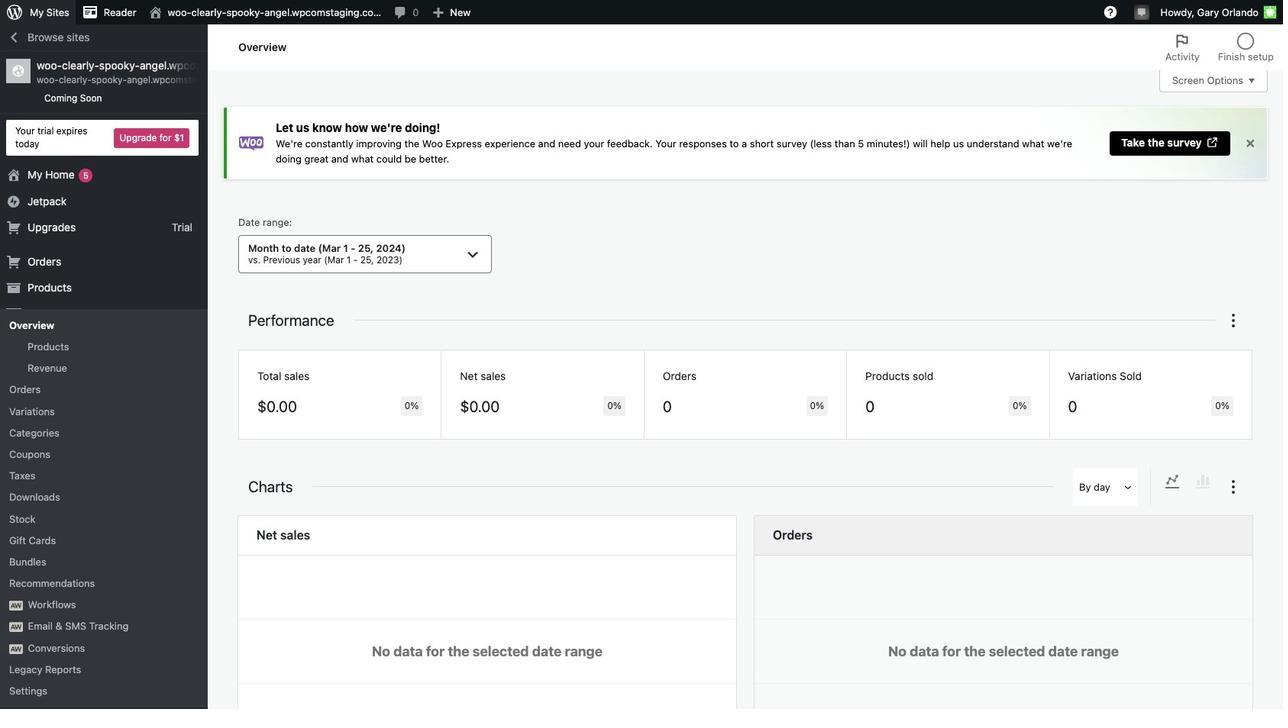 Task type: locate. For each thing, give the bounding box(es) containing it.
1 vertical spatial automatewoo element
[[9, 623, 23, 633]]

line chart image
[[1163, 472, 1182, 491]]

performance indicators menu
[[238, 349, 1253, 440]]

0 vertical spatial automatewoo element
[[9, 601, 23, 611]]

menu bar
[[1151, 468, 1224, 506]]

2 vertical spatial automatewoo element
[[9, 644, 23, 654]]

main menu navigation
[[0, 24, 208, 710]]

toolbar navigation
[[0, 0, 1283, 27]]

2 automatewoo element from the top
[[9, 623, 23, 633]]

notification image
[[1135, 5, 1148, 18]]

automatewoo element
[[9, 601, 23, 611], [9, 623, 23, 633], [9, 644, 23, 654]]

tab list
[[1156, 24, 1283, 70]]



Task type: vqa. For each thing, say whether or not it's contained in the screenshot.
CUSTOMIZE YOUR STORE ILLUSTRATION image
no



Task type: describe. For each thing, give the bounding box(es) containing it.
choose which charts to display image
[[1224, 478, 1243, 496]]

1 automatewoo element from the top
[[9, 601, 23, 611]]

bar chart image
[[1194, 472, 1212, 491]]

choose which analytics to display and the section name image
[[1224, 311, 1243, 330]]

take the survey image
[[1206, 136, 1219, 149]]

3 automatewoo element from the top
[[9, 644, 23, 654]]



